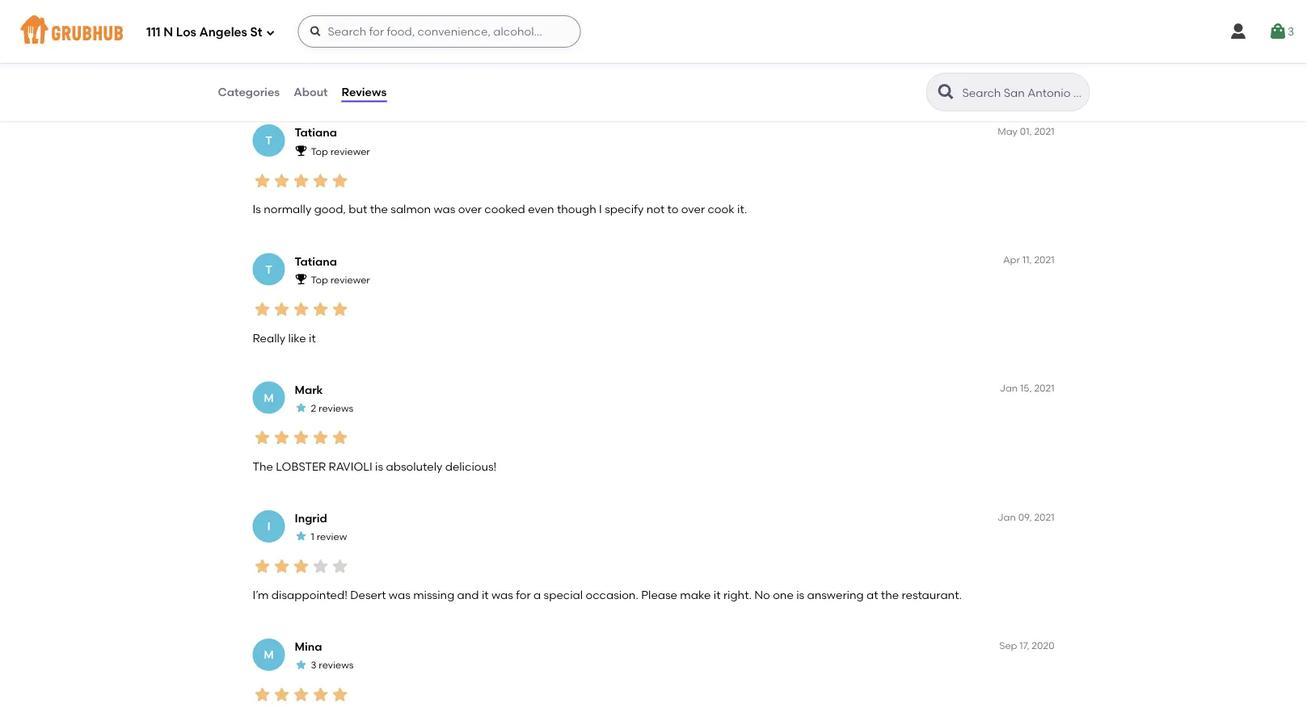 Task type: locate. For each thing, give the bounding box(es) containing it.
san down main navigation navigation at the top of the page
[[678, 68, 699, 82]]

not
[[646, 203, 665, 217]]

the right but
[[370, 203, 388, 217]]

may
[[395, 42, 415, 54], [998, 126, 1018, 138]]

trophy icon image up like
[[295, 273, 308, 286]]

t for is
[[265, 134, 272, 148]]

1 tatiana from the top
[[295, 126, 337, 140]]

1 horizontal spatial antonio
[[702, 68, 745, 82]]

2021
[[432, 42, 452, 54], [1034, 126, 1054, 138], [1034, 255, 1054, 266], [1034, 383, 1054, 395], [1034, 512, 1054, 524]]

search icon image
[[936, 82, 956, 102]]

1 vertical spatial antonio
[[702, 68, 745, 82]]

san inside response from san antonio winery los angeles replied may 18, 2021
[[443, 24, 464, 38]]

antonio left "winery"
[[467, 24, 511, 38]]

0 vertical spatial san
[[443, 24, 464, 38]]

was right desert
[[389, 589, 410, 603]]

0 horizontal spatial may
[[395, 42, 415, 54]]

t down categories button
[[265, 134, 272, 148]]

1 reviews from the top
[[319, 403, 353, 415]]

i'm
[[253, 589, 269, 603]]

top reviewer
[[311, 146, 370, 157], [311, 274, 370, 286]]

svg image left svg image
[[1229, 22, 1248, 41]]

glad
[[364, 68, 389, 82]]

1 trophy icon image from the top
[[295, 145, 308, 158]]

1 horizontal spatial angeles
[[576, 24, 621, 38]]

are
[[328, 68, 346, 82]]

0 vertical spatial 3
[[1288, 25, 1294, 38]]

1 horizontal spatial i
[[599, 203, 602, 217]]

really
[[253, 332, 285, 345]]

top reviewer down good,
[[311, 274, 370, 286]]

reviews
[[319, 403, 353, 415], [319, 660, 354, 672]]

tatiana
[[295, 126, 337, 140], [295, 255, 337, 269]]

2 reviews from the top
[[319, 660, 354, 672]]

over left 'cooked'
[[458, 203, 482, 217]]

1 vertical spatial reviews
[[319, 660, 354, 672]]

0 horizontal spatial is
[[375, 460, 383, 474]]

right.
[[723, 589, 752, 603]]

3 reviews
[[311, 660, 354, 672]]

0 horizontal spatial svg image
[[266, 28, 275, 38]]

st
[[250, 25, 262, 40]]

1 vertical spatial i
[[267, 520, 270, 534]]

proceed
[[976, 526, 1023, 539]]

was
[[434, 203, 455, 217], [389, 589, 410, 603], [491, 589, 513, 603]]

2 trophy icon image from the top
[[295, 273, 308, 286]]

tatiana down the about button
[[295, 126, 337, 140]]

1 vertical spatial the
[[881, 589, 899, 603]]

though
[[557, 203, 596, 217]]

1 vertical spatial tatiana
[[295, 255, 337, 269]]

0 horizontal spatial over
[[458, 203, 482, 217]]

trophy icon image
[[295, 145, 308, 158], [295, 273, 308, 286]]

is
[[375, 460, 383, 474], [796, 589, 804, 603]]

sep
[[999, 641, 1017, 652]]

1 vertical spatial san
[[678, 68, 699, 82]]

i'm disappointed! desert was missing and it was for a special occasion. please make it right. no one is answering at the restaurant.
[[253, 589, 962, 603]]

m left mina
[[264, 649, 274, 663]]

svg image up "we"
[[309, 25, 322, 38]]

1 vertical spatial may
[[998, 126, 1018, 138]]

angeles
[[576, 24, 621, 38], [199, 25, 247, 40]]

but
[[349, 203, 367, 217]]

the lobster ravioli is absolutely delicious!
[[253, 460, 497, 474]]

t
[[265, 134, 272, 148], [265, 263, 272, 277]]

from
[[414, 24, 440, 38], [496, 68, 521, 82], [650, 68, 676, 82]]

normally
[[264, 203, 311, 217]]

top
[[311, 146, 328, 157], [311, 274, 328, 286]]

1 vertical spatial t
[[265, 263, 272, 277]]

0 horizontal spatial from
[[414, 24, 440, 38]]

it
[[309, 332, 316, 345], [482, 589, 489, 603], [714, 589, 721, 603]]

1 horizontal spatial 3
[[1288, 25, 1294, 38]]

antonio inside response from san antonio winery los angeles replied may 18, 2021
[[467, 24, 511, 38]]

at
[[866, 589, 878, 603]]

m
[[264, 392, 274, 405], [264, 649, 274, 663]]

0 vertical spatial the
[[370, 203, 388, 217]]

we are so glad you enjoy ordering from us every week. cheers, from san antonio winery!
[[308, 68, 789, 82]]

1 horizontal spatial to
[[1025, 526, 1037, 539]]

to inside button
[[1025, 526, 1037, 539]]

los
[[555, 24, 574, 38], [176, 25, 196, 40]]

over left cook at the right top
[[681, 203, 705, 217]]

0 horizontal spatial 3
[[311, 660, 316, 672]]

svg image
[[1229, 22, 1248, 41], [309, 25, 322, 38], [266, 28, 275, 38]]

replied
[[358, 42, 393, 54]]

1
[[311, 532, 314, 543]]

1 horizontal spatial is
[[796, 589, 804, 603]]

0 horizontal spatial to
[[667, 203, 679, 217]]

2 reviews
[[311, 403, 353, 415]]

2021 inside response from san antonio winery los angeles replied may 18, 2021
[[432, 42, 452, 54]]

reviewer down but
[[330, 274, 370, 286]]

may 01, 2021
[[998, 126, 1054, 138]]

specify
[[605, 203, 644, 217]]

1 m from the top
[[264, 392, 274, 405]]

reviewer up but
[[330, 146, 370, 157]]

ravioli
[[329, 460, 372, 474]]

1 horizontal spatial over
[[681, 203, 705, 217]]

the right at at the bottom right of page
[[881, 589, 899, 603]]

1 vertical spatial 3
[[311, 660, 316, 672]]

response from san antonio winery los angeles replied may 18, 2021
[[358, 24, 621, 54]]

0 horizontal spatial i
[[267, 520, 270, 534]]

star icon image
[[253, 172, 272, 191], [272, 172, 291, 191], [291, 172, 311, 191], [311, 172, 330, 191], [330, 172, 350, 191], [253, 300, 272, 320], [272, 300, 291, 320], [291, 300, 311, 320], [311, 300, 330, 320], [330, 300, 350, 320], [295, 402, 308, 415], [253, 429, 272, 448], [272, 429, 291, 448], [291, 429, 311, 448], [311, 429, 330, 448], [330, 429, 350, 448], [295, 531, 308, 544], [253, 558, 272, 577], [272, 558, 291, 577], [291, 558, 311, 577], [311, 558, 330, 577], [330, 558, 350, 577], [295, 659, 308, 672], [253, 686, 272, 706], [272, 686, 291, 706], [291, 686, 311, 706], [311, 686, 330, 706], [330, 686, 350, 706]]

over
[[458, 203, 482, 217], [681, 203, 705, 217]]

top reviewer up good,
[[311, 146, 370, 157]]

reviews right 2
[[319, 403, 353, 415]]

1 vertical spatial jan
[[998, 512, 1016, 524]]

0 horizontal spatial los
[[176, 25, 196, 40]]

1 vertical spatial top
[[311, 274, 328, 286]]

m for mina
[[264, 649, 274, 663]]

was right salmon
[[434, 203, 455, 217]]

reviews down mina
[[319, 660, 354, 672]]

2021 right 18,
[[432, 42, 452, 54]]

0 vertical spatial m
[[264, 392, 274, 405]]

2021 right '15,'
[[1034, 383, 1054, 395]]

to right not
[[667, 203, 679, 217]]

1 vertical spatial reviewer
[[330, 274, 370, 286]]

1 reviewer from the top
[[330, 146, 370, 157]]

like
[[288, 332, 306, 345]]

angeles up week.
[[576, 24, 621, 38]]

2 reviewer from the top
[[330, 274, 370, 286]]

san up ordering
[[443, 24, 464, 38]]

top up good,
[[311, 146, 328, 157]]

0 horizontal spatial antonio
[[467, 24, 511, 38]]

winery
[[513, 24, 552, 38]]

2 t from the top
[[265, 263, 272, 277]]

2021 up proceed to checkout
[[1034, 512, 1054, 524]]

jan 09, 2021
[[998, 512, 1054, 524]]

please
[[641, 589, 677, 603]]

from inside response from san antonio winery los angeles replied may 18, 2021
[[414, 24, 440, 38]]

2021 right "01,"
[[1034, 126, 1054, 138]]

was left for
[[491, 589, 513, 603]]

from left us
[[496, 68, 521, 82]]

2 top reviewer from the top
[[311, 274, 370, 286]]

antonio left winery!
[[702, 68, 745, 82]]

i left ingrid
[[267, 520, 270, 534]]

to
[[667, 203, 679, 217], [1025, 526, 1037, 539]]

jan left '15,'
[[999, 383, 1018, 395]]

jan for i'm disappointed! desert was missing and it was for a special occasion. please make it right. no one is answering at the restaurant.
[[998, 512, 1016, 524]]

top for good,
[[311, 146, 328, 157]]

1 t from the top
[[265, 134, 272, 148]]

1 horizontal spatial from
[[496, 68, 521, 82]]

reviews button
[[341, 63, 387, 121]]

0 vertical spatial t
[[265, 134, 272, 148]]

0 vertical spatial jan
[[999, 383, 1018, 395]]

3 inside button
[[1288, 25, 1294, 38]]

0 vertical spatial trophy icon image
[[295, 145, 308, 158]]

jan up proceed
[[998, 512, 1016, 524]]

0 vertical spatial antonio
[[467, 24, 511, 38]]

angeles left 'st' at the top left of the page
[[199, 25, 247, 40]]

is right one at the right of page
[[796, 589, 804, 603]]

top up really like it
[[311, 274, 328, 286]]

and
[[457, 589, 479, 603]]

may left 18,
[[395, 42, 415, 54]]

0 vertical spatial top reviewer
[[311, 146, 370, 157]]

1 top from the top
[[311, 146, 328, 157]]

i left specify
[[599, 203, 602, 217]]

it left right.
[[714, 589, 721, 603]]

san antonio winery los angeles logo image
[[310, 25, 346, 61]]

cooked
[[484, 203, 525, 217]]

0 vertical spatial is
[[375, 460, 383, 474]]

0 vertical spatial top
[[311, 146, 328, 157]]

from up 18,
[[414, 24, 440, 38]]

0 vertical spatial reviews
[[319, 403, 353, 415]]

is right ravioli
[[375, 460, 383, 474]]

1 review
[[311, 532, 347, 543]]

2 m from the top
[[264, 649, 274, 663]]

los inside main navigation navigation
[[176, 25, 196, 40]]

2 top from the top
[[311, 274, 328, 286]]

may left "01,"
[[998, 126, 1018, 138]]

1 vertical spatial to
[[1025, 526, 1037, 539]]

it right like
[[309, 332, 316, 345]]

m left "mark"
[[264, 392, 274, 405]]

1 horizontal spatial it
[[482, 589, 489, 603]]

0 vertical spatial to
[[667, 203, 679, 217]]

1 top reviewer from the top
[[311, 146, 370, 157]]

the
[[370, 203, 388, 217], [881, 589, 899, 603]]

san
[[443, 24, 464, 38], [678, 68, 699, 82]]

1 vertical spatial trophy icon image
[[295, 273, 308, 286]]

0 vertical spatial tatiana
[[295, 126, 337, 140]]

jan
[[999, 383, 1018, 395], [998, 512, 1016, 524]]

los right "winery"
[[555, 24, 574, 38]]

0 vertical spatial reviewer
[[330, 146, 370, 157]]

0 vertical spatial may
[[395, 42, 415, 54]]

us
[[524, 68, 536, 82]]

0 horizontal spatial san
[[443, 24, 464, 38]]

0 horizontal spatial angeles
[[199, 25, 247, 40]]

trophy icon image down the about button
[[295, 145, 308, 158]]

to down jan 09, 2021
[[1025, 526, 1037, 539]]

15,
[[1020, 383, 1032, 395]]

2 horizontal spatial it
[[714, 589, 721, 603]]

reviews for mark
[[319, 403, 353, 415]]

a
[[533, 589, 541, 603]]

2 tatiana from the top
[[295, 255, 337, 269]]

1 vertical spatial top reviewer
[[311, 274, 370, 286]]

t down normally
[[265, 263, 272, 277]]

svg image
[[1268, 22, 1288, 41]]

los right n
[[176, 25, 196, 40]]

tatiana for good,
[[295, 126, 337, 140]]

1 horizontal spatial los
[[555, 24, 574, 38]]

it right and on the left bottom of page
[[482, 589, 489, 603]]

1 horizontal spatial was
[[434, 203, 455, 217]]

los inside response from san antonio winery los angeles replied may 18, 2021
[[555, 24, 574, 38]]

occasion.
[[586, 589, 638, 603]]

good,
[[314, 203, 346, 217]]

1 horizontal spatial may
[[998, 126, 1018, 138]]

from right cheers,
[[650, 68, 676, 82]]

1 vertical spatial m
[[264, 649, 274, 663]]

svg image right 'st' at the top left of the page
[[266, 28, 275, 38]]

angeles inside response from san antonio winery los angeles replied may 18, 2021
[[576, 24, 621, 38]]

tatiana down good,
[[295, 255, 337, 269]]

is
[[253, 203, 261, 217]]



Task type: describe. For each thing, give the bounding box(es) containing it.
17,
[[1020, 641, 1029, 652]]

checkout
[[1039, 526, 1093, 539]]

mina
[[295, 641, 322, 655]]

enjoy
[[414, 68, 444, 82]]

trophy icon image for normally
[[295, 145, 308, 158]]

may inside response from san antonio winery los angeles replied may 18, 2021
[[395, 42, 415, 54]]

Search for food, convenience, alcohol... search field
[[298, 15, 581, 48]]

09,
[[1018, 512, 1032, 524]]

2021 for salmon
[[1034, 126, 1054, 138]]

reviews for mina
[[319, 660, 354, 672]]

apr
[[1003, 255, 1020, 266]]

t for really
[[265, 263, 272, 277]]

disappointed!
[[271, 589, 348, 603]]

111 n los angeles st
[[146, 25, 262, 40]]

2 horizontal spatial svg image
[[1229, 22, 1248, 41]]

so
[[349, 68, 361, 82]]

tatiana for it
[[295, 255, 337, 269]]

ingrid
[[295, 512, 327, 526]]

1 vertical spatial is
[[796, 589, 804, 603]]

01,
[[1020, 126, 1032, 138]]

angeles inside main navigation navigation
[[199, 25, 247, 40]]

winery!
[[748, 68, 789, 82]]

review
[[317, 532, 347, 543]]

proceed to checkout button
[[926, 518, 1143, 547]]

every
[[539, 68, 568, 82]]

0 horizontal spatial it
[[309, 332, 316, 345]]

we
[[308, 68, 325, 82]]

1 over from the left
[[458, 203, 482, 217]]

0 horizontal spatial was
[[389, 589, 410, 603]]

categories
[[218, 85, 280, 99]]

jan 15, 2021
[[999, 383, 1054, 395]]

reviewer for it
[[330, 274, 370, 286]]

even
[[528, 203, 554, 217]]

1 horizontal spatial the
[[881, 589, 899, 603]]

desert
[[350, 589, 386, 603]]

top reviewer for it
[[311, 274, 370, 286]]

ordering
[[446, 68, 493, 82]]

about
[[294, 85, 328, 99]]

the
[[253, 460, 273, 474]]

restaurant.
[[902, 589, 962, 603]]

sep 17, 2020
[[999, 641, 1054, 652]]

response
[[358, 24, 411, 38]]

delicious!
[[445, 460, 497, 474]]

2 horizontal spatial from
[[650, 68, 676, 82]]

special
[[544, 589, 583, 603]]

one
[[773, 589, 794, 603]]

about button
[[293, 63, 329, 121]]

top reviewer for good,
[[311, 146, 370, 157]]

apr 11, 2021
[[1003, 255, 1054, 266]]

m for mark
[[264, 392, 274, 405]]

3 button
[[1268, 17, 1294, 46]]

week.
[[571, 68, 602, 82]]

reviewer for good,
[[330, 146, 370, 157]]

11,
[[1022, 255, 1032, 266]]

2
[[311, 403, 316, 415]]

18,
[[418, 42, 429, 54]]

n
[[163, 25, 173, 40]]

really like it
[[253, 332, 316, 345]]

2 over from the left
[[681, 203, 705, 217]]

for
[[516, 589, 531, 603]]

is normally good, but the salmon was over cooked even though i specify not to over cook it.
[[253, 203, 747, 217]]

mark
[[295, 384, 323, 397]]

0 horizontal spatial the
[[370, 203, 388, 217]]

main navigation navigation
[[0, 0, 1307, 63]]

trophy icon image for like
[[295, 273, 308, 286]]

lobster
[[276, 460, 326, 474]]

top for it
[[311, 274, 328, 286]]

2021 for delicious!
[[1034, 383, 1054, 395]]

cheers,
[[605, 68, 647, 82]]

2021 for and
[[1034, 512, 1054, 524]]

cook
[[708, 203, 734, 217]]

1 horizontal spatial svg image
[[309, 25, 322, 38]]

3 for 3
[[1288, 25, 1294, 38]]

you
[[392, 68, 411, 82]]

reviews
[[342, 85, 387, 99]]

absolutely
[[386, 460, 442, 474]]

3 for 3 reviews
[[311, 660, 316, 672]]

2 horizontal spatial was
[[491, 589, 513, 603]]

111
[[146, 25, 161, 40]]

it.
[[737, 203, 747, 217]]

categories button
[[217, 63, 281, 121]]

Search San Antonio Winery Los Angeles search field
[[961, 85, 1084, 100]]

proceed to checkout
[[976, 526, 1093, 539]]

answering
[[807, 589, 864, 603]]

2021 right 11,
[[1034, 255, 1054, 266]]

make
[[680, 589, 711, 603]]

jan for the lobster ravioli is absolutely delicious!
[[999, 383, 1018, 395]]

0 vertical spatial i
[[599, 203, 602, 217]]

1 horizontal spatial san
[[678, 68, 699, 82]]

salmon
[[391, 203, 431, 217]]

2020
[[1032, 641, 1054, 652]]

missing
[[413, 589, 454, 603]]

no
[[754, 589, 770, 603]]



Task type: vqa. For each thing, say whether or not it's contained in the screenshot.


